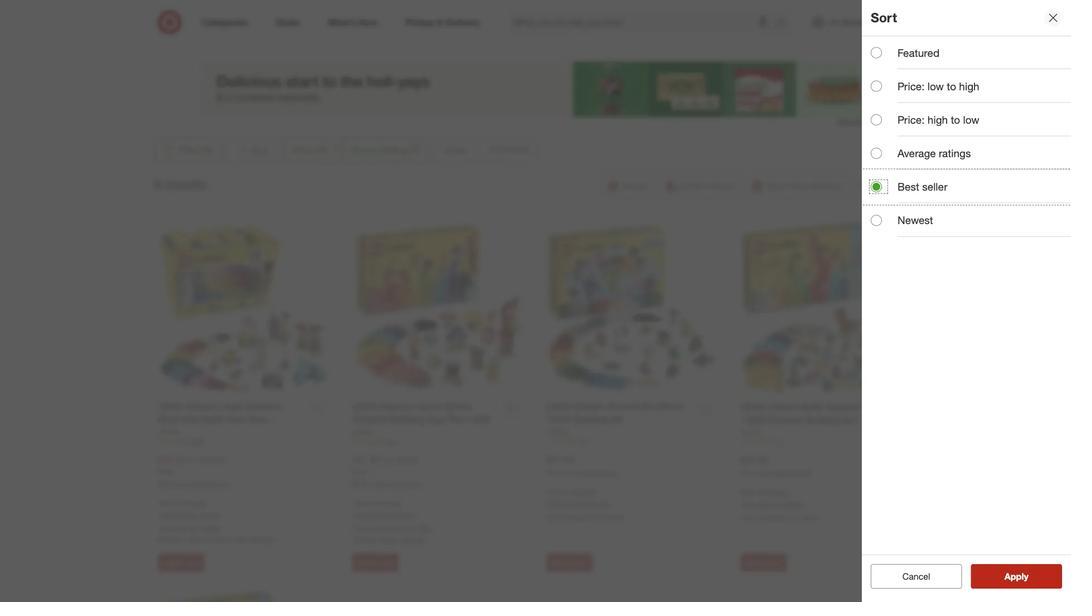 Task type: locate. For each thing, give the bounding box(es) containing it.
2 price: from the top
[[898, 113, 925, 126]]

sale inside "$47.99 reg $59.99 sale when purchased online"
[[352, 467, 368, 477]]

available down $37.49 when purchased online
[[561, 513, 592, 522]]

shipping inside free shipping * * exclusions apply. in stock at  poway ready within 2 hours with pickup
[[176, 499, 206, 508]]

available down $64.99 when purchased online
[[756, 513, 786, 523]]

results
[[165, 177, 206, 192]]

online inside "$47.99 reg $59.99 sale when purchased online"
[[405, 480, 423, 489]]

exclusions apply. link up stock
[[161, 510, 221, 520]]

free inside free shipping * * exclusions apply. not available at poway check nearby stores
[[352, 499, 368, 508]]

25
[[387, 438, 395, 446]]

shipping down $37.49 when purchased online
[[564, 488, 594, 497]]

to
[[947, 80, 957, 93], [951, 113, 961, 126]]

apply. up nearby on the bottom left of the page
[[395, 510, 416, 520]]

apply. inside free shipping * * exclusions apply. in stock at  poway ready within 2 hours with pickup
[[200, 510, 221, 520]]

stores for $64.99
[[796, 513, 818, 523]]

search button
[[771, 10, 798, 37]]

reg inside '$32.49 reg $34.99 sale when purchased online'
[[187, 455, 199, 465]]

/
[[586, 34, 589, 45]]

when down $47.99
[[352, 480, 370, 489]]

not
[[547, 513, 559, 522], [741, 513, 754, 523], [352, 524, 365, 534]]

poway inside free shipping * * exclusions apply. not available at poway check nearby stores
[[408, 524, 431, 534]]

apply. for 37
[[589, 499, 610, 509]]

available inside free shipping * * exclusions apply. not available at poway check nearby stores
[[367, 524, 397, 534]]

0 horizontal spatial sale
[[158, 467, 174, 477]]

apply.
[[589, 499, 610, 509], [783, 500, 804, 510], [200, 510, 221, 520], [395, 510, 416, 520]]

reg
[[187, 455, 199, 465], [381, 455, 393, 465]]

free shipping * * exclusions apply. not available in stores for $64.99
[[741, 488, 818, 523]]

exclusions inside free shipping * * exclusions apply. in stock at  poway ready within 2 hours with pickup
[[161, 510, 198, 520]]

2 horizontal spatial available
[[756, 513, 786, 523]]

2 sale from the left
[[352, 467, 368, 477]]

search
[[771, 18, 798, 29]]

to for low
[[951, 113, 961, 126]]

* down $64.99
[[741, 500, 744, 510]]

2 poway from the left
[[408, 524, 431, 534]]

pickup
[[250, 535, 274, 545]]

poway up 2
[[197, 524, 220, 534]]

poway inside free shipping * * exclusions apply. in stock at  poway ready within 2 hours with pickup
[[197, 524, 220, 534]]

0 horizontal spatial at
[[188, 524, 195, 534]]

online down 11 link
[[794, 470, 812, 478]]

shipping down "$47.99 reg $59.99 sale when purchased online"
[[370, 499, 400, 508]]

exclusions apply. link down $37.49 when purchased online
[[549, 499, 610, 509]]

shipping inside free shipping * * exclusions apply. not available at poway check nearby stores
[[370, 499, 400, 508]]

1 horizontal spatial high
[[960, 80, 980, 93]]

$64.99
[[741, 455, 768, 466]]

1 horizontal spatial not
[[547, 513, 559, 522]]

0 horizontal spatial reg
[[187, 455, 199, 465]]

purchased
[[566, 469, 598, 478], [760, 470, 792, 478], [177, 480, 209, 489], [372, 480, 404, 489]]

1 horizontal spatial sale
[[352, 467, 368, 477]]

0 horizontal spatial available
[[367, 524, 397, 534]]

apply
[[1005, 572, 1029, 582]]

0 horizontal spatial poway
[[197, 524, 220, 534]]

apply. for 11
[[783, 500, 804, 510]]

at inside free shipping * * exclusions apply. in stock at  poway ready within 2 hours with pickup
[[188, 524, 195, 534]]

free
[[547, 488, 562, 497], [741, 488, 756, 498], [158, 499, 174, 508], [352, 499, 368, 508]]

price: low to high
[[898, 80, 980, 93]]

apply button
[[971, 565, 1063, 589]]

to up 'price: high to low'
[[947, 80, 957, 93]]

purchased inside $37.49 when purchased online
[[566, 469, 598, 478]]

exclusions up check
[[355, 510, 393, 520]]

newest
[[898, 214, 934, 227]]

free up check
[[352, 499, 368, 508]]

apply. for 398
[[200, 510, 221, 520]]

poway up check nearby stores button
[[408, 524, 431, 534]]

1 horizontal spatial reg
[[381, 455, 393, 465]]

average
[[898, 147, 936, 160]]

1 horizontal spatial free shipping * * exclusions apply. not available in stores
[[741, 488, 818, 523]]

apply. down $64.99 when purchased online
[[783, 500, 804, 510]]

0 vertical spatial low
[[928, 80, 944, 93]]

shipping down $64.99 when purchased online
[[759, 488, 788, 498]]

with
[[234, 535, 248, 545]]

37
[[581, 438, 589, 446]]

shipping up stock
[[176, 499, 206, 508]]

exclusions
[[549, 499, 587, 509], [744, 500, 781, 510], [161, 510, 198, 520], [355, 510, 393, 520]]

online down $59.99
[[405, 480, 423, 489]]

1 horizontal spatial stores
[[602, 513, 624, 522]]

stores for $37.49
[[602, 513, 624, 522]]

$64.99 when purchased online
[[741, 455, 812, 478]]

$47.99
[[352, 455, 379, 465]]

shipping for 37
[[564, 488, 594, 497]]

$32.49
[[158, 455, 185, 465]]

high
[[960, 80, 980, 93], [928, 113, 948, 126]]

sale inside '$32.49 reg $34.99 sale when purchased online'
[[158, 467, 174, 477]]

at inside free shipping * * exclusions apply. not available at poway check nearby stores
[[400, 524, 406, 534]]

0 horizontal spatial high
[[928, 113, 948, 126]]

None radio
[[871, 81, 882, 92], [871, 114, 882, 126], [871, 215, 882, 226], [871, 81, 882, 92], [871, 114, 882, 126], [871, 215, 882, 226]]

not for $37.49
[[547, 513, 559, 522]]

1 horizontal spatial at
[[400, 524, 406, 534]]

available for $37.49
[[561, 513, 592, 522]]

purchased down $34.99
[[177, 480, 209, 489]]

high up 'price: high to low'
[[960, 80, 980, 93]]

stores
[[602, 513, 624, 522], [796, 513, 818, 523], [403, 535, 425, 545]]

low
[[928, 80, 944, 93], [964, 113, 980, 126]]

at for $47.99
[[400, 524, 406, 534]]

apply. for 25
[[395, 510, 416, 520]]

shipping for 398
[[176, 499, 206, 508]]

available up check nearby stores button
[[367, 524, 397, 534]]

exclusions apply. link for 11
[[744, 500, 804, 510]]

exclusions down $64.99 when purchased online
[[744, 500, 781, 510]]

shipping for 11
[[759, 488, 788, 498]]

available
[[561, 513, 592, 522], [756, 513, 786, 523], [367, 524, 397, 534]]

free for 37
[[547, 488, 562, 497]]

free shipping * * exclusions apply. not available in stores for $37.49
[[547, 488, 624, 522]]

None radio
[[871, 47, 882, 58], [871, 148, 882, 159], [871, 181, 882, 193], [871, 47, 882, 58], [871, 148, 882, 159], [871, 181, 882, 193]]

reg down 398 on the bottom left of page
[[187, 455, 199, 465]]

when down $37.49
[[547, 469, 564, 478]]

sort dialog
[[862, 0, 1072, 603]]

purchased down $59.99
[[372, 480, 404, 489]]

when down $64.99
[[741, 470, 758, 478]]

free shipping * * exclusions apply. not available in stores down $37.49 when purchased online
[[547, 488, 624, 522]]

0 horizontal spatial stores
[[403, 535, 425, 545]]

2 reg from the left
[[381, 455, 393, 465]]

shipping
[[564, 488, 594, 497], [759, 488, 788, 498], [176, 499, 206, 508], [370, 499, 400, 508]]

2 at from the left
[[400, 524, 406, 534]]

price: down featured
[[898, 80, 925, 93]]

2 horizontal spatial not
[[741, 513, 754, 523]]

free up in
[[158, 499, 174, 508]]

0 horizontal spatial low
[[928, 80, 944, 93]]

when down $32.49
[[158, 480, 176, 489]]

reg inside "$47.99 reg $59.99 sale when purchased online"
[[381, 455, 393, 465]]

purchased down $64.99
[[760, 470, 792, 478]]

apply. up 2
[[200, 510, 221, 520]]

1 vertical spatial low
[[964, 113, 980, 126]]

1 poway from the left
[[197, 524, 220, 534]]

when
[[547, 469, 564, 478], [741, 470, 758, 478], [158, 480, 176, 489], [352, 480, 370, 489]]

best
[[898, 181, 920, 193]]

apply. inside free shipping * * exclusions apply. not available at poway check nearby stores
[[395, 510, 416, 520]]

online down 37 link
[[600, 469, 618, 478]]

when inside $64.99 when purchased online
[[741, 470, 758, 478]]

poway for $47.99
[[408, 524, 431, 534]]

exclusions down $37.49 when purchased online
[[549, 499, 587, 509]]

sale
[[158, 467, 174, 477], [352, 467, 368, 477]]

at for $32.49
[[188, 524, 195, 534]]

0 horizontal spatial in
[[594, 513, 600, 522]]

exclusions up stock
[[161, 510, 198, 520]]

free shipping * * exclusions apply. in stock at  poway ready within 2 hours with pickup
[[158, 499, 274, 545]]

398 link
[[158, 437, 330, 447]]

0 vertical spatial high
[[960, 80, 980, 93]]

poway
[[197, 524, 220, 534], [408, 524, 431, 534]]

$59.99
[[395, 455, 418, 465]]

1 vertical spatial to
[[951, 113, 961, 126]]

brand
[[508, 34, 532, 45]]

1 horizontal spatial available
[[561, 513, 592, 522]]

exclusions for 398
[[161, 510, 198, 520]]

1 horizontal spatial in
[[788, 513, 794, 523]]

price: up average
[[898, 113, 925, 126]]

at
[[188, 524, 195, 534], [400, 524, 406, 534]]

* down $37.49
[[547, 499, 549, 509]]

1 vertical spatial high
[[928, 113, 948, 126]]

free down $64.99
[[741, 488, 756, 498]]

price: for price: high to low
[[898, 113, 925, 126]]

1 horizontal spatial low
[[964, 113, 980, 126]]

free shipping * * exclusions apply. not available in stores down $64.99 when purchased online
[[741, 488, 818, 523]]

check
[[352, 535, 375, 545]]

at up nearby on the bottom left of the page
[[400, 524, 406, 534]]

exclusions apply. link down $64.99 when purchased online
[[744, 500, 804, 510]]

5
[[154, 177, 161, 192]]

1 price: from the top
[[898, 80, 925, 93]]

not for $64.99
[[741, 513, 754, 523]]

reg down 25
[[381, 455, 393, 465]]

*
[[594, 488, 597, 497], [788, 488, 791, 498], [206, 499, 208, 508], [400, 499, 403, 508], [547, 499, 549, 509], [741, 500, 744, 510], [158, 510, 161, 520], [352, 510, 355, 520]]

in down $64.99 when purchased online
[[788, 513, 794, 523]]

0 horizontal spatial free shipping * * exclusions apply. not available in stores
[[547, 488, 624, 522]]

11 link
[[741, 438, 913, 448]]

0 horizontal spatial not
[[352, 524, 365, 534]]

1 horizontal spatial poway
[[408, 524, 431, 534]]

at up the within
[[188, 524, 195, 534]]

1 reg from the left
[[187, 455, 199, 465]]

free inside free shipping * * exclusions apply. in stock at  poway ready within 2 hours with pickup
[[158, 499, 174, 508]]

sale down $47.99
[[352, 467, 368, 477]]

classic
[[532, 8, 589, 28]]

exclusions apply. link for 398
[[161, 510, 221, 520]]

low up 'price: high to low'
[[928, 80, 944, 93]]

1 vertical spatial price:
[[898, 113, 925, 126]]

price:
[[898, 80, 925, 93], [898, 113, 925, 126]]

in down $37.49 when purchased online
[[594, 513, 600, 522]]

* down "$47.99 reg $59.99 sale when purchased online"
[[400, 499, 403, 508]]

shipping for 25
[[370, 499, 400, 508]]

online
[[600, 469, 618, 478], [794, 470, 812, 478], [211, 480, 229, 489], [405, 480, 423, 489]]

* down $37.49 when purchased online
[[594, 488, 597, 497]]

0 vertical spatial price:
[[898, 80, 925, 93]]

high down price: low to high
[[928, 113, 948, 126]]

average ratings
[[898, 147, 971, 160]]

398
[[193, 438, 204, 446]]

exclusions apply. link for 37
[[549, 499, 610, 509]]

1 sale from the left
[[158, 467, 174, 477]]

advertisement region
[[201, 61, 871, 117]]

purchased down $37.49
[[566, 469, 598, 478]]

in for $37.49
[[594, 513, 600, 522]]

apply. down $37.49 when purchased online
[[589, 499, 610, 509]]

online down $34.99
[[211, 480, 229, 489]]

exclusions apply. link
[[549, 499, 610, 509], [744, 500, 804, 510], [161, 510, 221, 520], [355, 510, 416, 520]]

free shipping * * exclusions apply. not available in stores
[[547, 488, 624, 522], [741, 488, 818, 523]]

sale down $32.49
[[158, 467, 174, 477]]

* up check
[[352, 510, 355, 520]]

to up the ratings
[[951, 113, 961, 126]]

free down $37.49
[[547, 488, 562, 497]]

exclusions for 25
[[355, 510, 393, 520]]

low up the ratings
[[964, 113, 980, 126]]

0 vertical spatial to
[[947, 80, 957, 93]]

exclusions inside free shipping * * exclusions apply. not available at poway check nearby stores
[[355, 510, 393, 520]]

* down $64.99 when purchased online
[[788, 488, 791, 498]]

2 horizontal spatial stores
[[796, 513, 818, 523]]

exclusions apply. link up nearby on the bottom left of the page
[[355, 510, 416, 520]]

purchased inside "$47.99 reg $59.99 sale when purchased online"
[[372, 480, 404, 489]]

1 at from the left
[[188, 524, 195, 534]]

in
[[594, 513, 600, 522], [788, 513, 794, 523]]

* up in
[[158, 510, 161, 520]]



Task type: vqa. For each thing, say whether or not it's contained in the screenshot.
Add to cart
no



Task type: describe. For each thing, give the bounding box(es) containing it.
available for $64.99
[[756, 513, 786, 523]]

poway for $32.49
[[197, 524, 220, 534]]

online inside $37.49 when purchased online
[[600, 469, 618, 478]]

2
[[205, 535, 210, 545]]

ratings
[[939, 147, 971, 160]]

nearby
[[377, 535, 401, 545]]

brand experiences link
[[508, 34, 584, 45]]

cancel button
[[871, 565, 963, 589]]

What can we help you find? suggestions appear below search field
[[507, 10, 779, 35]]

lego classic brand experiences /
[[483, 8, 589, 45]]

online inside $64.99 when purchased online
[[794, 470, 812, 478]]

$32.49 reg $34.99 sale when purchased online
[[158, 455, 229, 489]]

sale for $47.99
[[352, 467, 368, 477]]

within
[[183, 535, 203, 545]]

stock
[[167, 524, 186, 534]]

lego
[[483, 8, 528, 28]]

stores inside free shipping * * exclusions apply. not available at poway check nearby stores
[[403, 535, 425, 545]]

$37.49 when purchased online
[[547, 455, 618, 478]]

purchased inside $64.99 when purchased online
[[760, 470, 792, 478]]

exclusions for 37
[[549, 499, 587, 509]]

reg for $47.99
[[381, 455, 393, 465]]

in for $64.99
[[788, 513, 794, 523]]

sponsored
[[838, 118, 871, 126]]

37 link
[[547, 437, 719, 447]]

purchased inside '$32.49 reg $34.99 sale when purchased online'
[[177, 480, 209, 489]]

* down '$32.49 reg $34.99 sale when purchased online'
[[206, 499, 208, 508]]

5 results
[[154, 177, 206, 192]]

to for high
[[947, 80, 957, 93]]

$37.49
[[547, 455, 573, 465]]

sale for $32.49
[[158, 467, 174, 477]]

price: high to low
[[898, 113, 980, 126]]

25 link
[[352, 437, 524, 447]]

best seller
[[898, 181, 948, 193]]

featured
[[898, 46, 940, 59]]

cancel
[[903, 572, 931, 582]]

when inside '$32.49 reg $34.99 sale when purchased online'
[[158, 480, 176, 489]]

$47.99 reg $59.99 sale when purchased online
[[352, 455, 423, 489]]

online inside '$32.49 reg $34.99 sale when purchased online'
[[211, 480, 229, 489]]

check nearby stores button
[[352, 534, 425, 546]]

free shipping * * exclusions apply. not available at poway check nearby stores
[[352, 499, 431, 545]]

seller
[[923, 181, 948, 193]]

free for 11
[[741, 488, 756, 498]]

experiences
[[534, 34, 584, 45]]

free for 398
[[158, 499, 174, 508]]

when inside $37.49 when purchased online
[[547, 469, 564, 478]]

reg for $32.49
[[187, 455, 199, 465]]

ready
[[158, 535, 181, 545]]

11
[[776, 439, 783, 447]]

price: for price: low to high
[[898, 80, 925, 93]]

$34.99
[[201, 455, 224, 465]]

in
[[158, 524, 165, 534]]

exclusions apply. link for 25
[[355, 510, 416, 520]]

free for 25
[[352, 499, 368, 508]]

hours
[[212, 535, 232, 545]]

not inside free shipping * * exclusions apply. not available at poway check nearby stores
[[352, 524, 365, 534]]

when inside "$47.99 reg $59.99 sale when purchased online"
[[352, 480, 370, 489]]

exclusions for 11
[[744, 500, 781, 510]]

sort
[[871, 10, 898, 25]]



